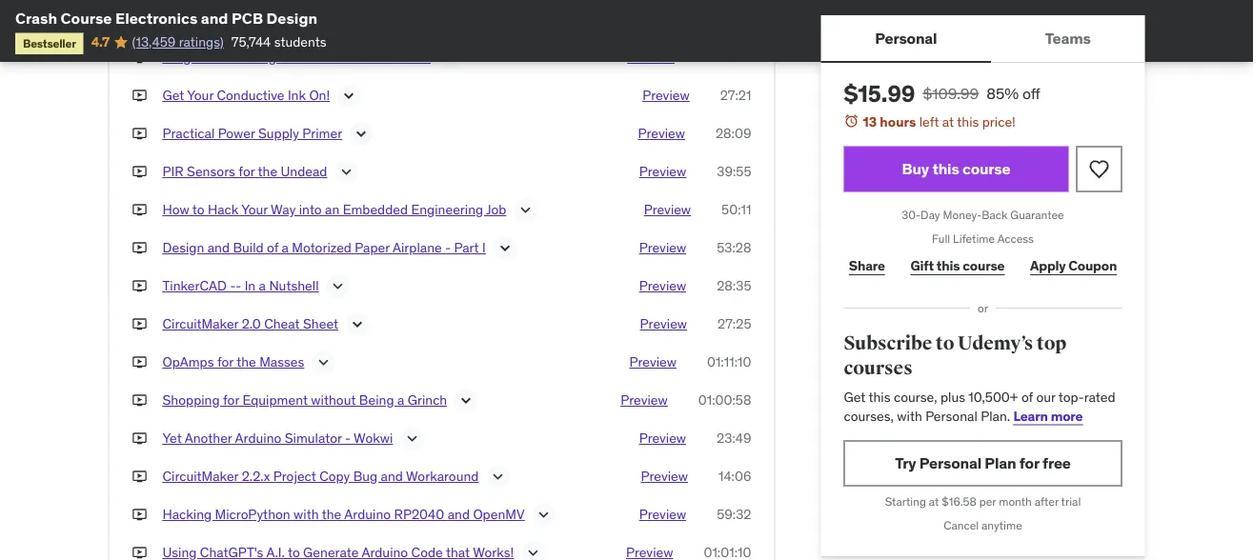 Task type: vqa. For each thing, say whether or not it's contained in the screenshot.
'with' to the bottom
yes



Task type: describe. For each thing, give the bounding box(es) containing it.
opamps for the masses button
[[163, 353, 304, 376]]

this for gift
[[937, 257, 960, 274]]

into
[[299, 201, 322, 218]]

30-day money-back guarantee full lifetime access
[[902, 208, 1064, 246]]

try personal plan for free
[[895, 454, 1071, 473]]

xsmall image for opamps for the masses
[[132, 353, 147, 372]]

udemy's
[[958, 332, 1033, 355]]

preview for 28:35
[[639, 277, 686, 294]]

0 vertical spatial arduino
[[235, 430, 282, 447]]

4.7
[[91, 33, 110, 50]]

preview for 27:25
[[640, 315, 687, 332]]

testing
[[217, 10, 260, 27]]

design inside button
[[163, 239, 204, 256]]

show lecture description image for opamps for the masses
[[314, 353, 333, 372]]

gift this course
[[911, 257, 1005, 274]]

off
[[1023, 83, 1041, 103]]

opamps
[[163, 353, 214, 371]]

show lecture description image for practical power supply primer
[[352, 124, 371, 143]]

circuitmaker 2.2.x project copy bug and workaround
[[163, 468, 479, 485]]

xsmall image for practical power supply primer
[[132, 124, 147, 143]]

xsmall image for design and build of a motorized paper airplane - part i
[[132, 239, 147, 257]]

preview for 01:11:10
[[630, 353, 677, 371]]

free
[[1043, 454, 1071, 473]]

for inside "button"
[[239, 163, 255, 180]]

power
[[218, 125, 255, 142]]

50:11
[[722, 201, 752, 218]]

1 horizontal spatial at
[[942, 113, 954, 130]]

show lecture description image for yet another arduino simulator - wokwi
[[403, 429, 422, 448]]

build
[[233, 239, 264, 256]]

an
[[325, 201, 340, 218]]

59:32
[[717, 506, 752, 523]]

preview for 01:18:12
[[627, 48, 674, 66]]

show lecture description image for circuitmaker 2.0 cheat sheet
[[348, 315, 367, 334]]

23:49
[[717, 430, 752, 447]]

your inside button
[[187, 87, 214, 104]]

show lecture description image for shopping for equipment without being a grinch
[[457, 391, 476, 410]]

guarantee
[[1011, 208, 1064, 223]]

course
[[61, 8, 112, 28]]

27:21
[[720, 87, 752, 104]]

get for get your conductive ink on!
[[163, 87, 184, 104]]

masses
[[259, 353, 304, 371]]

tinkercad -- in a nutshell button
[[163, 277, 319, 300]]

of inside button
[[267, 239, 279, 256]]

teams
[[1045, 28, 1091, 48]]

share button
[[844, 247, 890, 285]]

share
[[849, 257, 885, 274]]

simulator
[[285, 430, 342, 447]]

hacking micropython with the arduino rp2040 and openmv button
[[163, 505, 525, 528]]

13 hours left at this price!
[[863, 113, 1016, 130]]

shopping for equipment without being a grinch button
[[163, 391, 447, 414]]

xsmall image for get your conductive ink on!
[[132, 86, 147, 105]]

sheet
[[303, 315, 338, 332]]

pcb
[[232, 8, 263, 28]]

cancel
[[944, 518, 979, 533]]

nutshell
[[269, 277, 319, 294]]

per
[[980, 495, 996, 509]]

tab list containing personal
[[821, 15, 1145, 63]]

of inside get this course, plus 10,500+ of our top-rated courses, with personal plan.
[[1022, 389, 1033, 406]]

full
[[932, 232, 950, 246]]

dc load testing made simple button
[[163, 10, 341, 33]]

with inside get this course, plus 10,500+ of our top-rated courses, with personal plan.
[[897, 407, 922, 424]]

circuitmaker for circuitmaker 2.2.x project copy bug and workaround
[[163, 468, 239, 485]]

add to wishlist image
[[1088, 158, 1111, 181]]

buy
[[902, 159, 929, 179]]

airplane
[[393, 239, 442, 256]]

load
[[184, 10, 214, 27]]

teams button
[[991, 15, 1145, 61]]

85%
[[987, 83, 1019, 103]]

xsmall image for circuitmaker 2.2.x project copy bug and workaround
[[132, 467, 147, 486]]

at inside starting at $16.58 per month after trial cancel anytime
[[929, 495, 939, 509]]

plan
[[985, 454, 1016, 473]]

dc load testing made simple
[[163, 10, 341, 27]]

show lecture description image for design and build of a motorized paper airplane - part i
[[495, 239, 514, 258]]

project
[[273, 468, 316, 485]]

how to hack your way into an embedded engineering job button
[[163, 200, 506, 223]]

the left masses
[[237, 353, 256, 371]]

to for subscribe
[[936, 332, 954, 355]]

and up ratings)
[[201, 8, 228, 28]]

engineering
[[411, 201, 483, 218]]

circuitmaker 2.0 cheat sheet button
[[163, 315, 338, 338]]

students
[[274, 33, 327, 50]]

plan.
[[981, 407, 1010, 424]]

show lecture description image for programmable logic primer with the psoc 6
[[440, 48, 459, 67]]

tinkercad
[[163, 277, 227, 294]]

how to hack your way into an embedded engineering job
[[163, 201, 506, 218]]

more
[[1051, 407, 1083, 424]]

show lecture description image for how to hack your way into an embedded engineering job
[[516, 200, 535, 220]]

preview for 59:32
[[639, 506, 686, 523]]

cheat
[[264, 315, 300, 332]]

apply
[[1030, 257, 1066, 274]]

pir sensors for the undead button
[[163, 162, 327, 185]]

39:55
[[717, 163, 752, 180]]

75,744
[[231, 33, 271, 50]]

subscribe
[[844, 332, 932, 355]]

day
[[921, 208, 940, 223]]

xsmall image for how to hack your way into an embedded engineering job
[[132, 200, 147, 219]]

workaround
[[406, 468, 479, 485]]

tinkercad -- in a nutshell
[[163, 277, 319, 294]]

xsmall image for yet another arduino simulator - wokwi
[[132, 429, 147, 448]]

apply coupon
[[1030, 257, 1117, 274]]

xsmall image for programmable logic primer with the psoc 6
[[132, 48, 147, 67]]

try personal plan for free link
[[844, 441, 1122, 487]]

1 vertical spatial arduino
[[344, 506, 391, 523]]

course for buy this course
[[963, 159, 1011, 179]]

(13,459
[[132, 33, 176, 50]]

back
[[982, 208, 1008, 223]]

preview for 39:55
[[639, 163, 686, 180]]

copy
[[319, 468, 350, 485]]

top
[[1037, 332, 1067, 355]]

micropython
[[215, 506, 290, 523]]



Task type: locate. For each thing, give the bounding box(es) containing it.
a right "in"
[[259, 277, 266, 294]]

starting at $16.58 per month after trial cancel anytime
[[885, 495, 1081, 533]]

month
[[999, 495, 1032, 509]]

show lecture description image right i
[[495, 239, 514, 258]]

1 xsmall image from the top
[[132, 48, 147, 67]]

preview left 01:00:58
[[621, 392, 668, 409]]

xsmall image for shopping for equipment without being a grinch
[[132, 391, 147, 410]]

preview left 59:32
[[639, 506, 686, 523]]

1 vertical spatial course
[[963, 257, 1005, 274]]

show lecture description image
[[337, 162, 356, 181], [495, 239, 514, 258], [314, 353, 333, 372], [488, 467, 507, 486], [524, 544, 543, 560]]

trial
[[1061, 495, 1081, 509]]

preview for 01:00:58
[[621, 392, 668, 409]]

preview left 28:35
[[639, 277, 686, 294]]

show lecture description image right grinch
[[457, 391, 476, 410]]

0 horizontal spatial of
[[267, 239, 279, 256]]

0 horizontal spatial with
[[294, 506, 319, 523]]

$16.58
[[942, 495, 977, 509]]

get for get this course, plus 10,500+ of our top-rated courses, with personal plan.
[[844, 389, 866, 406]]

and
[[201, 8, 228, 28], [207, 239, 230, 256], [381, 468, 403, 485], [448, 506, 470, 523]]

show lecture description image right 6
[[440, 48, 459, 67]]

preview left 01:18:12
[[627, 48, 674, 66]]

personal inside try personal plan for free link
[[920, 454, 982, 473]]

course up "back"
[[963, 159, 1011, 179]]

1 vertical spatial at
[[929, 495, 939, 509]]

2 xsmall image from the top
[[132, 86, 147, 105]]

course inside button
[[963, 159, 1011, 179]]

courses,
[[844, 407, 894, 424]]

grinch
[[408, 392, 447, 409]]

-
[[445, 239, 451, 256], [230, 277, 236, 294], [236, 277, 241, 294], [345, 430, 351, 447]]

a right being
[[397, 392, 404, 409]]

crash course electronics and pcb design
[[15, 8, 317, 28]]

with down simple on the top of the page
[[332, 48, 358, 66]]

design and build of a motorized paper airplane - part i button
[[163, 239, 486, 261]]

way
[[271, 201, 296, 218]]

28:09
[[716, 125, 752, 142]]

circuitmaker inside circuitmaker 2.2.x project copy bug and workaround button
[[163, 468, 239, 485]]

0 horizontal spatial your
[[187, 87, 214, 104]]

6 xsmall image from the top
[[132, 277, 147, 295]]

53:28
[[717, 239, 752, 256]]

and inside button
[[207, 239, 230, 256]]

show lecture description image for hacking micropython with the arduino rp2040 and openmv
[[534, 505, 553, 525]]

and right the rp2040
[[448, 506, 470, 523]]

preview left '27:25'
[[640, 315, 687, 332]]

6
[[423, 48, 431, 66]]

your left way
[[241, 201, 268, 218]]

this
[[957, 113, 979, 130], [933, 159, 959, 179], [937, 257, 960, 274], [869, 389, 891, 406]]

this for buy
[[933, 159, 959, 179]]

ink
[[288, 87, 306, 104]]

show lecture description image for get your conductive ink on!
[[339, 86, 359, 105]]

your down programmable
[[187, 87, 214, 104]]

$15.99 $109.99 85% off
[[844, 79, 1041, 108]]

of
[[267, 239, 279, 256], [1022, 389, 1033, 406]]

price!
[[982, 113, 1016, 130]]

personal up $15.99
[[875, 28, 937, 48]]

try
[[895, 454, 916, 473]]

1 horizontal spatial with
[[332, 48, 358, 66]]

2 circuitmaker from the top
[[163, 468, 239, 485]]

shopping
[[163, 392, 220, 409]]

course down lifetime
[[963, 257, 1005, 274]]

1 horizontal spatial design
[[267, 8, 317, 28]]

2 vertical spatial with
[[294, 506, 319, 523]]

0 vertical spatial at
[[942, 113, 954, 130]]

left
[[919, 113, 939, 130]]

0 horizontal spatial at
[[929, 495, 939, 509]]

circuitmaker inside the circuitmaker 2.0 cheat sheet button
[[163, 315, 239, 332]]

programmable logic primer with the psoc 6
[[163, 48, 431, 66]]

circuitmaker 2.0 cheat sheet
[[163, 315, 338, 332]]

0 vertical spatial of
[[267, 239, 279, 256]]

dc
[[163, 10, 181, 27]]

on!
[[309, 87, 330, 104]]

1 vertical spatial of
[[1022, 389, 1033, 406]]

- inside button
[[445, 239, 451, 256]]

to inside button
[[192, 201, 205, 218]]

1 vertical spatial your
[[241, 201, 268, 218]]

with down circuitmaker 2.2.x project copy bug and workaround button
[[294, 506, 319, 523]]

1 circuitmaker from the top
[[163, 315, 239, 332]]

get
[[163, 87, 184, 104], [844, 389, 866, 406]]

1 horizontal spatial arduino
[[344, 506, 391, 523]]

get this course, plus 10,500+ of our top-rated courses, with personal plan.
[[844, 389, 1116, 424]]

of left our
[[1022, 389, 1033, 406]]

programmable
[[163, 48, 251, 66]]

1 vertical spatial primer
[[302, 125, 342, 142]]

2 horizontal spatial a
[[397, 392, 404, 409]]

3 xsmall image from the top
[[132, 315, 147, 334]]

personal button
[[821, 15, 991, 61]]

this inside button
[[933, 159, 959, 179]]

arduino down bug
[[344, 506, 391, 523]]

of right build in the top left of the page
[[267, 239, 279, 256]]

your
[[187, 87, 214, 104], [241, 201, 268, 218]]

anytime
[[982, 518, 1022, 533]]

this left "price!"
[[957, 113, 979, 130]]

1 vertical spatial with
[[897, 407, 922, 424]]

design up "students"
[[267, 8, 317, 28]]

preview left 53:28
[[639, 239, 686, 256]]

12 xsmall image from the top
[[132, 544, 147, 560]]

personal up '$16.58'
[[920, 454, 982, 473]]

courses
[[844, 357, 913, 380]]

another
[[185, 430, 232, 447]]

with down course,
[[897, 407, 922, 424]]

show lecture description image right openmv
[[534, 505, 553, 525]]

0 vertical spatial circuitmaker
[[163, 315, 239, 332]]

1 vertical spatial to
[[936, 332, 954, 355]]

personal inside personal button
[[875, 28, 937, 48]]

show lecture description image up how to hack your way into an embedded engineering job at the top of page
[[337, 162, 356, 181]]

xsmall image
[[132, 10, 147, 29], [132, 86, 147, 105], [132, 124, 147, 143], [132, 200, 147, 219], [132, 239, 147, 257], [132, 277, 147, 295], [132, 353, 147, 372], [132, 391, 147, 410], [132, 429, 147, 448], [132, 467, 147, 486], [132, 505, 147, 524], [132, 544, 147, 560]]

psoc
[[383, 48, 419, 66]]

5 xsmall image from the top
[[132, 239, 147, 257]]

course for gift this course
[[963, 257, 1005, 274]]

personal down plus
[[926, 407, 978, 424]]

simple
[[299, 10, 341, 27]]

1 vertical spatial a
[[259, 277, 266, 294]]

8 xsmall image from the top
[[132, 391, 147, 410]]

preview for 27:21
[[643, 87, 690, 104]]

the inside "button"
[[258, 163, 277, 180]]

conductive
[[217, 87, 285, 104]]

1 xsmall image from the top
[[132, 10, 147, 29]]

ratings)
[[179, 33, 224, 50]]

30-
[[902, 208, 921, 223]]

to for how
[[192, 201, 205, 218]]

1 horizontal spatial of
[[1022, 389, 1033, 406]]

design and build of a motorized paper airplane - part i
[[163, 239, 486, 256]]

at right left
[[942, 113, 954, 130]]

starting
[[885, 495, 926, 509]]

3 xsmall image from the top
[[132, 124, 147, 143]]

show lecture description image for pir sensors for the undead
[[337, 162, 356, 181]]

0 vertical spatial a
[[282, 239, 289, 256]]

27:25
[[718, 315, 752, 332]]

0 horizontal spatial a
[[259, 277, 266, 294]]

preview for 23:49
[[639, 430, 686, 447]]

or
[[978, 301, 988, 316]]

a for of
[[282, 239, 289, 256]]

show lecture description image up embedded
[[352, 124, 371, 143]]

arduino up the 2.2.x
[[235, 430, 282, 447]]

preview left 50:11
[[644, 201, 691, 218]]

11 xsmall image from the top
[[132, 505, 147, 524]]

4 xsmall image from the top
[[132, 200, 147, 219]]

hacking micropython with the arduino rp2040 and openmv
[[163, 506, 525, 523]]

1 vertical spatial personal
[[926, 407, 978, 424]]

and right bug
[[381, 468, 403, 485]]

1 vertical spatial circuitmaker
[[163, 468, 239, 485]]

learn
[[1014, 407, 1048, 424]]

get up practical
[[163, 87, 184, 104]]

2 vertical spatial personal
[[920, 454, 982, 473]]

sensors
[[187, 163, 235, 180]]

1 vertical spatial xsmall image
[[132, 162, 147, 181]]

xsmall image for hacking micropython with the arduino rp2040 and openmv
[[132, 505, 147, 524]]

pir
[[163, 163, 184, 180]]

preview left 39:55
[[639, 163, 686, 180]]

yet another arduino simulator - wokwi
[[163, 430, 393, 447]]

xsmall image for circuitmaker 2.0 cheat sheet
[[132, 315, 147, 334]]

show lecture description image right sheet
[[348, 315, 367, 334]]

2 horizontal spatial with
[[897, 407, 922, 424]]

programmable logic primer with the psoc 6 button
[[163, 48, 431, 71]]

a inside button
[[282, 239, 289, 256]]

in
[[245, 277, 256, 294]]

1 horizontal spatial your
[[241, 201, 268, 218]]

for right sensors
[[239, 163, 255, 180]]

this up courses,
[[869, 389, 891, 406]]

2.0
[[242, 315, 261, 332]]

xsmall image
[[132, 48, 147, 67], [132, 162, 147, 181], [132, 315, 147, 334]]

design down how
[[163, 239, 204, 256]]

show lecture description image for circuitmaker 2.2.x project copy bug and workaround
[[488, 467, 507, 486]]

1 vertical spatial get
[[844, 389, 866, 406]]

pir sensors for the undead
[[163, 163, 327, 180]]

0 vertical spatial get
[[163, 87, 184, 104]]

preview left 01:11:10 at the right of page
[[630, 353, 677, 371]]

tab list
[[821, 15, 1145, 63]]

to left the udemy's
[[936, 332, 954, 355]]

0 horizontal spatial get
[[163, 87, 184, 104]]

supply
[[258, 125, 299, 142]]

10 xsmall image from the top
[[132, 467, 147, 486]]

show lecture description image for tinkercad -- in a nutshell
[[328, 277, 347, 296]]

get your conductive ink on!
[[163, 87, 330, 104]]

get inside get this course, plus 10,500+ of our top-rated courses, with personal plan.
[[844, 389, 866, 406]]

0 vertical spatial your
[[187, 87, 214, 104]]

9 xsmall image from the top
[[132, 429, 147, 448]]

part
[[454, 239, 479, 256]]

undead
[[281, 163, 327, 180]]

the left psoc
[[361, 48, 380, 66]]

shopping for equipment without being a grinch
[[163, 392, 447, 409]]

01:00:58
[[698, 392, 752, 409]]

to right how
[[192, 201, 205, 218]]

0 horizontal spatial to
[[192, 201, 205, 218]]

2 xsmall image from the top
[[132, 162, 147, 181]]

personal inside get this course, plus 10,500+ of our top-rated courses, with personal plan.
[[926, 407, 978, 424]]

2 vertical spatial a
[[397, 392, 404, 409]]

show lecture description image right 'on!'
[[339, 86, 359, 105]]

top-
[[1059, 389, 1084, 406]]

circuitmaker 2.2.x project copy bug and workaround button
[[163, 467, 479, 490]]

0 horizontal spatial design
[[163, 239, 204, 256]]

preview for 53:28
[[639, 239, 686, 256]]

primer right logic
[[289, 48, 329, 66]]

primer down 'on!'
[[302, 125, 342, 142]]

design
[[267, 8, 317, 28], [163, 239, 204, 256]]

0 vertical spatial primer
[[289, 48, 329, 66]]

this right the gift
[[937, 257, 960, 274]]

how
[[163, 201, 189, 218]]

practical
[[163, 125, 215, 142]]

and left build in the top left of the page
[[207, 239, 230, 256]]

preview left "23:49"
[[639, 430, 686, 447]]

show lecture description image right the wokwi
[[403, 429, 422, 448]]

paper
[[355, 239, 390, 256]]

28:35
[[717, 277, 752, 294]]

circuitmaker down the another
[[163, 468, 239, 485]]

circuitmaker for circuitmaker 2.0 cheat sheet
[[163, 315, 239, 332]]

0 vertical spatial course
[[963, 159, 1011, 179]]

for down opamps for the masses button
[[223, 392, 239, 409]]

plus
[[941, 389, 965, 406]]

this for get
[[869, 389, 891, 406]]

lifetime
[[953, 232, 995, 246]]

preview for 50:11
[[644, 201, 691, 218]]

get up courses,
[[844, 389, 866, 406]]

access
[[998, 232, 1034, 246]]

preview left 28:09
[[638, 125, 685, 142]]

your inside button
[[241, 201, 268, 218]]

this inside get this course, plus 10,500+ of our top-rated courses, with personal plan.
[[869, 389, 891, 406]]

show lecture description image down openmv
[[524, 544, 543, 560]]

for
[[239, 163, 255, 180], [217, 353, 234, 371], [223, 392, 239, 409], [1020, 454, 1040, 473]]

motorized
[[292, 239, 352, 256]]

get inside button
[[163, 87, 184, 104]]

2 vertical spatial xsmall image
[[132, 315, 147, 334]]

at left '$16.58'
[[929, 495, 939, 509]]

show lecture description image
[[440, 48, 459, 67], [339, 86, 359, 105], [352, 124, 371, 143], [516, 200, 535, 220], [328, 277, 347, 296], [348, 315, 367, 334], [457, 391, 476, 410], [403, 429, 422, 448], [534, 505, 553, 525]]

this right buy
[[933, 159, 959, 179]]

0 vertical spatial design
[[267, 8, 317, 28]]

to inside subscribe to udemy's top courses
[[936, 332, 954, 355]]

show lecture description image up openmv
[[488, 467, 507, 486]]

preview left 14:06
[[641, 468, 688, 485]]

for right opamps
[[217, 353, 234, 371]]

show lecture description image right the job
[[516, 200, 535, 220]]

being
[[359, 392, 394, 409]]

embedded
[[343, 201, 408, 218]]

0 vertical spatial personal
[[875, 28, 937, 48]]

the down circuitmaker 2.2.x project copy bug and workaround button
[[322, 506, 342, 523]]

1 vertical spatial design
[[163, 239, 204, 256]]

the left 'undead'
[[258, 163, 277, 180]]

rp2040
[[394, 506, 444, 523]]

0 vertical spatial to
[[192, 201, 205, 218]]

1 horizontal spatial get
[[844, 389, 866, 406]]

xsmall image for pir sensors for the undead
[[132, 162, 147, 181]]

a left motorized
[[282, 239, 289, 256]]

practical power supply primer
[[163, 125, 342, 142]]

for left free
[[1020, 454, 1040, 473]]

1 horizontal spatial a
[[282, 239, 289, 256]]

show lecture description image down sheet
[[314, 353, 333, 372]]

preview left 27:21
[[643, 87, 690, 104]]

preview for 28:09
[[638, 125, 685, 142]]

0 horizontal spatial arduino
[[235, 430, 282, 447]]

after
[[1035, 495, 1059, 509]]

0 vertical spatial xsmall image
[[132, 48, 147, 67]]

alarm image
[[844, 113, 859, 129]]

1 horizontal spatial to
[[936, 332, 954, 355]]

7 xsmall image from the top
[[132, 353, 147, 372]]

circuitmaker down "tinkercad"
[[163, 315, 239, 332]]

a for in
[[259, 277, 266, 294]]

xsmall image for tinkercad -- in a nutshell
[[132, 277, 147, 295]]

show lecture description image down design and build of a motorized paper airplane - part i button
[[328, 277, 347, 296]]

0 vertical spatial with
[[332, 48, 358, 66]]



